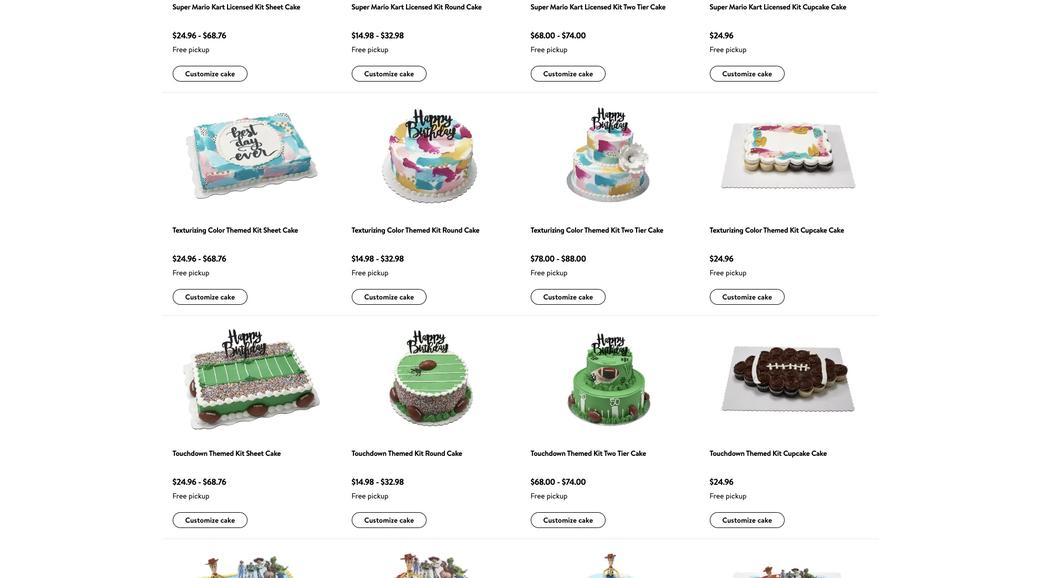 Task type: vqa. For each thing, say whether or not it's contained in the screenshot.
cake associated with Touchdown Themed Kit Cupcake Cake
yes



Task type: locate. For each thing, give the bounding box(es) containing it.
customize for super mario kart licensed kit sheet cake
[[185, 68, 219, 79]]

2 $74.00 from the top
[[562, 476, 586, 488]]

2 $32.98 from the top
[[381, 253, 404, 265]]

$24.96 - $68.76 free pickup down touchdown themed kit sheet cake
[[173, 476, 226, 502]]

$32.98 down super mario kart licensed kit round cake on the left top of page
[[381, 30, 404, 41]]

texturizing color themed kit sheet cake
[[173, 225, 298, 236]]

2 kart from the left
[[391, 2, 404, 12]]

touchdown themed kit cupcake cake
[[710, 449, 828, 459]]

1 vertical spatial $24.96 element
[[710, 252, 845, 265]]

cake
[[221, 68, 235, 79], [400, 68, 414, 79], [579, 68, 594, 79], [758, 68, 773, 79], [221, 292, 235, 302], [400, 292, 414, 302], [579, 292, 594, 302], [758, 292, 773, 302], [221, 515, 235, 526], [400, 515, 414, 526], [579, 515, 594, 526], [758, 515, 773, 526]]

3 $14.98 - $32.98 free pickup from the top
[[352, 476, 404, 502]]

$14.98 - $32.98 free pickup down super mario kart licensed kit round cake on the left top of page
[[352, 30, 404, 55]]

customize cake for texturizing color themed kit two tier cake
[[544, 292, 594, 302]]

2 $14.98 from the top
[[352, 253, 374, 265]]

cupcake
[[803, 2, 830, 12], [801, 225, 828, 236], [784, 449, 810, 459]]

$14.98
[[352, 30, 374, 41], [352, 253, 374, 265], [352, 476, 374, 488]]

$68.00 - $74.00 free pickup for mario
[[531, 30, 586, 55]]

0 vertical spatial $74.00
[[562, 30, 586, 41]]

1 color from the left
[[208, 225, 225, 236]]

- inside $78.00 - $88.00 free pickup
[[557, 253, 560, 265]]

2 vertical spatial $24.96 element
[[710, 476, 828, 489]]

$24.96 - $68.76 free pickup for texturizing
[[173, 253, 226, 278]]

touchdown themed kit sheet cake
[[173, 449, 281, 459]]

0 vertical spatial $14.98 - $32.98 free pickup
[[352, 30, 404, 55]]

2 vertical spatial $14.98
[[352, 476, 374, 488]]

1 vertical spatial $68.00
[[531, 476, 556, 488]]

free
[[173, 44, 187, 55], [352, 44, 366, 55], [531, 44, 545, 55], [710, 44, 725, 55], [173, 268, 187, 278], [352, 268, 366, 278], [531, 268, 545, 278], [710, 268, 725, 278], [173, 491, 187, 502], [352, 491, 366, 502], [531, 491, 545, 502], [710, 491, 725, 502]]

touchdown themed kit cupcake cake image
[[710, 327, 868, 432]]

$24.96 - $68.76 free pickup down texturizing color themed kit sheet cake on the top
[[173, 253, 226, 278]]

1 $32.98 from the top
[[381, 30, 404, 41]]

1 vertical spatial $14.98
[[352, 253, 374, 265]]

$78.00 - $88.00 element
[[531, 252, 664, 265]]

0 vertical spatial $24.96 - $68.76 element
[[173, 29, 301, 42]]

- down touchdown themed kit sheet cake
[[198, 476, 201, 488]]

0 vertical spatial $68.00
[[531, 30, 556, 41]]

free for touchdown themed kit sheet cake
[[173, 491, 187, 502]]

$68.00 for super
[[531, 30, 556, 41]]

4 super from the left
[[710, 2, 728, 12]]

- for super mario kart licensed kit sheet cake
[[198, 30, 201, 41]]

$24.96 - $68.76 element
[[173, 29, 301, 42], [173, 252, 298, 265], [173, 476, 281, 489]]

- down texturizing color themed kit round cake
[[376, 253, 379, 265]]

sheet
[[266, 2, 283, 12], [263, 225, 281, 236], [246, 449, 264, 459]]

$24.96 element for themed
[[710, 252, 845, 265]]

1 $14.98 from the top
[[352, 30, 374, 41]]

-
[[198, 30, 201, 41], [376, 30, 379, 41], [557, 30, 560, 41], [198, 253, 201, 265], [376, 253, 379, 265], [557, 253, 560, 265], [198, 476, 201, 488], [376, 476, 379, 488], [557, 476, 560, 488]]

3 kart from the left
[[570, 2, 583, 12]]

- for texturizing color themed kit sheet cake
[[198, 253, 201, 265]]

texturizing color themed kit cupcake cake
[[710, 225, 845, 236]]

free inside $78.00 - $88.00 free pickup
[[531, 268, 545, 278]]

2 mario from the left
[[371, 2, 389, 12]]

4 kart from the left
[[749, 2, 763, 12]]

kit
[[255, 2, 264, 12], [434, 2, 443, 12], [613, 2, 623, 12], [793, 2, 802, 12], [253, 225, 262, 236], [432, 225, 441, 236], [611, 225, 620, 236], [790, 225, 800, 236], [236, 449, 245, 459], [415, 449, 424, 459], [594, 449, 603, 459], [773, 449, 782, 459]]

$14.98 - $32.98 free pickup down texturizing color themed kit round cake
[[352, 253, 404, 278]]

customize cake for touchdown themed kit sheet cake
[[185, 515, 235, 526]]

$68.76
[[203, 30, 226, 41], [203, 253, 226, 265], [203, 476, 226, 488]]

kart
[[212, 2, 225, 12], [391, 2, 404, 12], [570, 2, 583, 12], [749, 2, 763, 12]]

customize for touchdown themed kit cupcake cake
[[723, 515, 756, 526]]

2 touchdown from the left
[[352, 449, 387, 459]]

round
[[445, 2, 465, 12], [443, 225, 463, 236], [425, 449, 446, 459]]

2 licensed from the left
[[406, 2, 433, 12]]

licensed
[[227, 2, 253, 12], [406, 2, 433, 12], [585, 2, 612, 12], [764, 2, 791, 12]]

$74.00 down super mario kart licensed kit two tier cake on the right of the page
[[562, 30, 586, 41]]

- down the 'super mario kart licensed kit sheet cake'
[[198, 30, 201, 41]]

$68.00 - $74.00 free pickup
[[531, 30, 586, 55], [531, 476, 586, 502]]

2 $14.98 - $32.98 element from the top
[[352, 252, 480, 265]]

$24.96 free pickup for touchdown
[[710, 476, 747, 502]]

4 texturizing from the left
[[710, 225, 744, 236]]

2 $24.96 element from the top
[[710, 252, 845, 265]]

touchdown for $68.00 - $74.00
[[531, 449, 566, 459]]

2 $68.00 - $74.00 element from the top
[[531, 476, 647, 489]]

$14.98 - $32.98 element down texturizing color themed kit round cake
[[352, 252, 480, 265]]

1 vertical spatial $24.96 - $68.76 element
[[173, 252, 298, 265]]

touchdown themed kit two tier cake
[[531, 449, 647, 459]]

1 $24.96 element from the top
[[710, 29, 847, 42]]

2 color from the left
[[387, 225, 404, 236]]

color for $24.96
[[746, 225, 763, 236]]

2 $68.00 - $74.00 free pickup from the top
[[531, 476, 586, 502]]

- for touchdown themed kit sheet cake
[[198, 476, 201, 488]]

4 mario from the left
[[730, 2, 748, 12]]

2 vertical spatial $14.98 - $32.98 element
[[352, 476, 463, 489]]

$14.98 - $32.98 free pickup for super
[[352, 30, 404, 55]]

3 touchdown from the left
[[531, 449, 566, 459]]

$24.96 - $68.76 free pickup
[[173, 30, 226, 55], [173, 253, 226, 278], [173, 476, 226, 502]]

4 color from the left
[[746, 225, 763, 236]]

$24.96
[[173, 30, 196, 41], [710, 30, 734, 41], [173, 253, 196, 265], [710, 253, 734, 265], [173, 476, 196, 488], [710, 476, 734, 488]]

pickup
[[189, 44, 210, 55], [368, 44, 389, 55], [547, 44, 568, 55], [726, 44, 747, 55], [189, 268, 210, 278], [368, 268, 389, 278], [547, 268, 568, 278], [726, 268, 747, 278], [189, 491, 210, 502], [368, 491, 389, 502], [547, 491, 568, 502], [726, 491, 747, 502]]

free for super mario kart licensed kit sheet cake
[[173, 44, 187, 55]]

1 vertical spatial sheet
[[263, 225, 281, 236]]

1 kart from the left
[[212, 2, 225, 12]]

4 touchdown from the left
[[710, 449, 745, 459]]

$24.96 - $68.76 free pickup down the 'super mario kart licensed kit sheet cake'
[[173, 30, 226, 55]]

1 vertical spatial $14.98 - $32.98 element
[[352, 252, 480, 265]]

- for touchdown themed kit round cake
[[376, 476, 379, 488]]

texturizing color themed kit sheet cake image
[[173, 103, 331, 209]]

3 licensed from the left
[[585, 2, 612, 12]]

customize cake for texturizing color themed kit sheet cake
[[185, 292, 235, 302]]

1 $68.00 - $74.00 free pickup from the top
[[531, 30, 586, 55]]

touchdown themed kit two tier cake image
[[531, 327, 689, 432]]

free for texturizing color themed kit round cake
[[352, 268, 366, 278]]

1 $24.96 - $68.76 free pickup from the top
[[173, 30, 226, 55]]

$14.98 - $32.98 free pickup
[[352, 30, 404, 55], [352, 253, 404, 278], [352, 476, 404, 502]]

$68.00 - $74.00 element down touchdown themed kit two tier cake
[[531, 476, 647, 489]]

color for $24.96 - $68.76
[[208, 225, 225, 236]]

customize for touchdown themed kit sheet cake
[[185, 515, 219, 526]]

cake for texturizing color themed kit round cake
[[400, 292, 414, 302]]

$14.98 - $32.98 free pickup down the touchdown themed kit round cake
[[352, 476, 404, 502]]

- right $78.00
[[557, 253, 560, 265]]

customize cake for touchdown themed kit two tier cake
[[544, 515, 594, 526]]

$68.00 - $74.00 element for kart
[[531, 29, 666, 42]]

super for $24.96
[[710, 2, 728, 12]]

0 vertical spatial $32.98
[[381, 30, 404, 41]]

- down texturizing color themed kit sheet cake on the top
[[198, 253, 201, 265]]

pickup inside $78.00 - $88.00 free pickup
[[547, 268, 568, 278]]

2 vertical spatial $24.96 free pickup
[[710, 476, 747, 502]]

0 vertical spatial $24.96 - $68.76 free pickup
[[173, 30, 226, 55]]

texturizing
[[173, 225, 206, 236], [352, 225, 386, 236], [531, 225, 565, 236], [710, 225, 744, 236]]

2 vertical spatial $24.96 - $68.76 free pickup
[[173, 476, 226, 502]]

- down touchdown themed kit two tier cake
[[557, 476, 560, 488]]

free for touchdown themed kit round cake
[[352, 491, 366, 502]]

$24.96 element down super mario kart licensed kit cupcake cake
[[710, 29, 847, 42]]

$24.96 - $68.76 element for themed
[[173, 252, 298, 265]]

1 licensed from the left
[[227, 2, 253, 12]]

$32.98 for color
[[381, 253, 404, 265]]

1 mario from the left
[[192, 2, 210, 12]]

$32.98 down texturizing color themed kit round cake
[[381, 253, 404, 265]]

- for touchdown themed kit two tier cake
[[557, 476, 560, 488]]

3 $24.96 - $68.76 element from the top
[[173, 476, 281, 489]]

1 $14.98 - $32.98 element from the top
[[352, 29, 482, 42]]

pickup for super mario kart licensed kit sheet cake
[[189, 44, 210, 55]]

kart for $24.96
[[749, 2, 763, 12]]

1 texturizing from the left
[[173, 225, 206, 236]]

$68.76 for themed
[[203, 476, 226, 488]]

3 color from the left
[[566, 225, 583, 236]]

2 vertical spatial sheet
[[246, 449, 264, 459]]

3 $24.96 - $68.76 free pickup from the top
[[173, 476, 226, 502]]

1 $24.96 - $68.76 element from the top
[[173, 29, 301, 42]]

0 vertical spatial $68.00 - $74.00 free pickup
[[531, 30, 586, 55]]

- down super mario kart licensed kit round cake on the left top of page
[[376, 30, 379, 41]]

2 super from the left
[[352, 2, 370, 12]]

customize for super mario kart licensed kit two tier cake
[[544, 68, 577, 79]]

$24.96 - $68.76 element down texturizing color themed kit sheet cake on the top
[[173, 252, 298, 265]]

1 $14.98 - $32.98 free pickup from the top
[[352, 30, 404, 55]]

1 vertical spatial $24.96 - $68.76 free pickup
[[173, 253, 226, 278]]

customize for texturizing color themed kit cupcake cake
[[723, 292, 756, 302]]

1 vertical spatial $32.98
[[381, 253, 404, 265]]

super for $68.00 - $74.00
[[531, 2, 549, 12]]

1 $68.00 from the top
[[531, 30, 556, 41]]

2 vertical spatial $14.98 - $32.98 free pickup
[[352, 476, 404, 502]]

2 $24.96 free pickup from the top
[[710, 253, 747, 278]]

$14.98 - $32.98 element down the touchdown themed kit round cake
[[352, 476, 463, 489]]

super mario kart licensed kit two tier cake
[[531, 2, 666, 12]]

super
[[173, 2, 190, 12], [352, 2, 370, 12], [531, 2, 549, 12], [710, 2, 728, 12]]

2 vertical spatial $24.96 - $68.76 element
[[173, 476, 281, 489]]

1 vertical spatial $68.00 - $74.00 free pickup
[[531, 476, 586, 502]]

pickup for texturizing color themed kit sheet cake
[[189, 268, 210, 278]]

4 licensed from the left
[[764, 2, 791, 12]]

2 vertical spatial $68.76
[[203, 476, 226, 488]]

0 vertical spatial $68.76
[[203, 30, 226, 41]]

2 vertical spatial two
[[604, 449, 617, 459]]

$68.76 down the 'super mario kart licensed kit sheet cake'
[[203, 30, 226, 41]]

$24.96 element
[[710, 29, 847, 42], [710, 252, 845, 265], [710, 476, 828, 489]]

touchdown themed kit round cake image
[[352, 327, 510, 432]]

1 vertical spatial $24.96 free pickup
[[710, 253, 747, 278]]

1 vertical spatial cupcake
[[801, 225, 828, 236]]

free for touchdown themed kit two tier cake
[[531, 491, 545, 502]]

2 vertical spatial $32.98
[[381, 476, 404, 488]]

color for $14.98 - $32.98
[[387, 225, 404, 236]]

$24.96 element for kart
[[710, 29, 847, 42]]

3 $14.98 - $32.98 element from the top
[[352, 476, 463, 489]]

$14.98 - $32.98 element for kart
[[352, 29, 482, 42]]

3 $32.98 from the top
[[381, 476, 404, 488]]

free for super mario kart licensed kit round cake
[[352, 44, 366, 55]]

$68.00 - $74.00 element down super mario kart licensed kit two tier cake on the right of the page
[[531, 29, 666, 42]]

$24.96 - $68.76 element down touchdown themed kit sheet cake
[[173, 476, 281, 489]]

- down the touchdown themed kit round cake
[[376, 476, 379, 488]]

2 $24.96 - $68.76 free pickup from the top
[[173, 253, 226, 278]]

customize
[[185, 68, 219, 79], [364, 68, 398, 79], [544, 68, 577, 79], [723, 68, 756, 79], [185, 292, 219, 302], [364, 292, 398, 302], [544, 292, 577, 302], [723, 292, 756, 302], [185, 515, 219, 526], [364, 515, 398, 526], [544, 515, 577, 526], [723, 515, 756, 526]]

$68.00
[[531, 30, 556, 41], [531, 476, 556, 488]]

$74.00 down touchdown themed kit two tier cake
[[562, 476, 586, 488]]

$24.96 - $68.76 free pickup for super
[[173, 30, 226, 55]]

1 $74.00 from the top
[[562, 30, 586, 41]]

1 vertical spatial $74.00
[[562, 476, 586, 488]]

3 $14.98 from the top
[[352, 476, 374, 488]]

- for super mario kart licensed kit two tier cake
[[557, 30, 560, 41]]

customize cake for super mario kart licensed kit sheet cake
[[185, 68, 235, 79]]

customize cake
[[185, 68, 235, 79], [364, 68, 414, 79], [544, 68, 594, 79], [723, 68, 773, 79], [185, 292, 235, 302], [364, 292, 414, 302], [544, 292, 594, 302], [723, 292, 773, 302], [185, 515, 235, 526], [364, 515, 414, 526], [544, 515, 594, 526], [723, 515, 773, 526]]

- down super mario kart licensed kit two tier cake on the right of the page
[[557, 30, 560, 41]]

tier
[[637, 2, 649, 12], [635, 225, 647, 236], [618, 449, 630, 459]]

customize for texturizing color themed kit round cake
[[364, 292, 398, 302]]

3 $24.96 free pickup from the top
[[710, 476, 747, 502]]

1 vertical spatial $68.00 - $74.00 element
[[531, 476, 647, 489]]

$14.98 for texturizing
[[352, 253, 374, 265]]

$14.98 - $32.98 element down super mario kart licensed kit round cake on the left top of page
[[352, 29, 482, 42]]

$74.00
[[562, 30, 586, 41], [562, 476, 586, 488]]

customize for super mario kart licensed kit cupcake cake
[[723, 68, 756, 79]]

3 texturizing from the left
[[531, 225, 565, 236]]

$24.96 free pickup
[[710, 30, 747, 55], [710, 253, 747, 278], [710, 476, 747, 502]]

color
[[208, 225, 225, 236], [387, 225, 404, 236], [566, 225, 583, 236], [746, 225, 763, 236]]

3 mario from the left
[[550, 2, 568, 12]]

1 $68.00 - $74.00 element from the top
[[531, 29, 666, 42]]

texturizing for $24.96 - $68.76
[[173, 225, 206, 236]]

3 $68.76 from the top
[[203, 476, 226, 488]]

themed
[[226, 225, 251, 236], [406, 225, 430, 236], [585, 225, 610, 236], [764, 225, 789, 236], [209, 449, 234, 459], [388, 449, 413, 459], [567, 449, 592, 459], [747, 449, 772, 459]]

$24.96 element down the touchdown themed kit cupcake cake
[[710, 476, 828, 489]]

0 vertical spatial $24.96 free pickup
[[710, 30, 747, 55]]

mario for $32.98
[[371, 2, 389, 12]]

1 touchdown from the left
[[173, 449, 208, 459]]

1 vertical spatial two
[[622, 225, 634, 236]]

customize cake for super mario kart licensed kit two tier cake
[[544, 68, 594, 79]]

cake
[[285, 2, 301, 12], [467, 2, 482, 12], [651, 2, 666, 12], [832, 2, 847, 12], [283, 225, 298, 236], [464, 225, 480, 236], [648, 225, 664, 236], [829, 225, 845, 236], [266, 449, 281, 459], [447, 449, 463, 459], [631, 449, 647, 459], [812, 449, 828, 459]]

2 vertical spatial round
[[425, 449, 446, 459]]

$68.00 - $74.00 element
[[531, 29, 666, 42], [531, 476, 647, 489]]

$68.76 down texturizing color themed kit sheet cake on the top
[[203, 253, 226, 265]]

texturizing color themed kit two tier cake
[[531, 225, 664, 236]]

2 texturizing from the left
[[352, 225, 386, 236]]

3 super from the left
[[531, 2, 549, 12]]

$24.96 - $68.76 free pickup for touchdown
[[173, 476, 226, 502]]

- for texturizing color themed kit round cake
[[376, 253, 379, 265]]

0 vertical spatial $14.98
[[352, 30, 374, 41]]

2 $14.98 - $32.98 free pickup from the top
[[352, 253, 404, 278]]

$68.76 down touchdown themed kit sheet cake
[[203, 476, 226, 488]]

2 $24.96 - $68.76 element from the top
[[173, 252, 298, 265]]

1 $68.76 from the top
[[203, 30, 226, 41]]

$14.98 - $32.98 element
[[352, 29, 482, 42], [352, 252, 480, 265], [352, 476, 463, 489]]

$14.98 for super
[[352, 30, 374, 41]]

mario
[[192, 2, 210, 12], [371, 2, 389, 12], [550, 2, 568, 12], [730, 2, 748, 12]]

3 $24.96 element from the top
[[710, 476, 828, 489]]

0 vertical spatial $24.96 element
[[710, 29, 847, 42]]

kart for $14.98 - $32.98
[[391, 2, 404, 12]]

$74.00 for themed
[[562, 476, 586, 488]]

0 vertical spatial $68.00 - $74.00 element
[[531, 29, 666, 42]]

$32.98
[[381, 30, 404, 41], [381, 253, 404, 265], [381, 476, 404, 488]]

1 super from the left
[[173, 2, 190, 12]]

$32.98 down the touchdown themed kit round cake
[[381, 476, 404, 488]]

touchdown
[[173, 449, 208, 459], [352, 449, 387, 459], [531, 449, 566, 459], [710, 449, 745, 459]]

two
[[624, 2, 636, 12], [622, 225, 634, 236], [604, 449, 617, 459]]

1 $24.96 free pickup from the top
[[710, 30, 747, 55]]

2 $68.00 from the top
[[531, 476, 556, 488]]

$24.96 element down the 'texturizing color themed kit cupcake cake'
[[710, 252, 845, 265]]

2 $68.76 from the top
[[203, 253, 226, 265]]

1 vertical spatial $68.76
[[203, 253, 226, 265]]

0 vertical spatial $14.98 - $32.98 element
[[352, 29, 482, 42]]

1 vertical spatial $14.98 - $32.98 free pickup
[[352, 253, 404, 278]]

cake for touchdown themed kit two tier cake
[[579, 515, 594, 526]]

customize cake for texturizing color themed kit round cake
[[364, 292, 414, 302]]

$24.96 - $68.76 element down the 'super mario kart licensed kit sheet cake'
[[173, 29, 301, 42]]



Task type: describe. For each thing, give the bounding box(es) containing it.
pickup for texturizing color themed kit two tier cake
[[547, 268, 568, 278]]

free for texturizing color themed kit sheet cake
[[173, 268, 187, 278]]

customize cake for super mario kart licensed kit cupcake cake
[[723, 68, 773, 79]]

kart for $24.96 - $68.76
[[212, 2, 225, 12]]

touchdown themed kit round cake
[[352, 449, 463, 459]]

customize for touchdown themed kit round cake
[[364, 515, 398, 526]]

$24.96 for super mario kart licensed kit cupcake cake
[[710, 30, 734, 41]]

kart for $68.00 - $74.00
[[570, 2, 583, 12]]

texturizing color themed kit two tier cake image
[[531, 104, 689, 208]]

$14.98 - $32.98 free pickup for touchdown
[[352, 476, 404, 502]]

2 vertical spatial cupcake
[[784, 449, 810, 459]]

mario for $68.76
[[192, 2, 210, 12]]

cake for super mario kart licensed kit cupcake cake
[[758, 68, 773, 79]]

mario for $74.00
[[550, 2, 568, 12]]

texturizing for $14.98 - $32.98
[[352, 225, 386, 236]]

super mario kart licensed kit cupcake cake
[[710, 2, 847, 12]]

0 vertical spatial round
[[445, 2, 465, 12]]

super mario kart licensed kit round cake
[[352, 2, 482, 12]]

touchdown for $24.96
[[710, 449, 745, 459]]

mario for pickup
[[730, 2, 748, 12]]

0 vertical spatial two
[[624, 2, 636, 12]]

pickup for super mario kart licensed kit two tier cake
[[547, 44, 568, 55]]

texturizing color themed kit cupcake cake image
[[710, 103, 868, 209]]

$88.00
[[562, 253, 587, 265]]

super for $24.96 - $68.76
[[173, 2, 190, 12]]

$32.98 for themed
[[381, 476, 404, 488]]

$24.96 free pickup for super
[[710, 30, 747, 55]]

$24.96 - $68.76 element for kit
[[173, 476, 281, 489]]

licensed for $68.76
[[227, 2, 253, 12]]

toy story 4 licensed kit round cake image
[[352, 551, 510, 579]]

texturizing color themed kit round cake
[[352, 225, 480, 236]]

free for texturizing color themed kit two tier cake
[[531, 268, 545, 278]]

cake for super mario kart licensed kit round cake
[[400, 68, 414, 79]]

touchdown for $14.98 - $32.98
[[352, 449, 387, 459]]

texturizing color themed kit round cake image
[[352, 104, 510, 208]]

$24.96 for touchdown themed kit cupcake cake
[[710, 476, 734, 488]]

customize for touchdown themed kit two tier cake
[[544, 515, 577, 526]]

free for super mario kart licensed kit two tier cake
[[531, 44, 545, 55]]

touchdown for $24.96 - $68.76
[[173, 449, 208, 459]]

licensed for $32.98
[[406, 2, 433, 12]]

super mario kart licensed kit sheet cake
[[173, 2, 301, 12]]

pickup for super mario kart licensed kit round cake
[[368, 44, 389, 55]]

super for $14.98 - $32.98
[[352, 2, 370, 12]]

$68.00 for touchdown
[[531, 476, 556, 488]]

$78.00 - $88.00 free pickup
[[531, 253, 587, 278]]

$24.96 for texturizing color themed kit sheet cake
[[173, 253, 196, 265]]

$32.98 for mario
[[381, 30, 404, 41]]

pickup for touchdown themed kit two tier cake
[[547, 491, 568, 502]]

pickup for texturizing color themed kit round cake
[[368, 268, 389, 278]]

licensed for pickup
[[764, 2, 791, 12]]

toy story 4 licensed kit sheet cake image
[[173, 550, 331, 579]]

$68.76 for mario
[[203, 30, 226, 41]]

color for $78.00 - $88.00
[[566, 225, 583, 236]]

cake for texturizing color themed kit two tier cake
[[579, 292, 594, 302]]

$74.00 for mario
[[562, 30, 586, 41]]

$78.00
[[531, 253, 555, 265]]

$68.00 - $74.00 element for kit
[[531, 476, 647, 489]]

0 vertical spatial tier
[[637, 2, 649, 12]]

2 vertical spatial tier
[[618, 449, 630, 459]]

cake for touchdown themed kit round cake
[[400, 515, 414, 526]]

$24.96 for texturizing color themed kit cupcake cake
[[710, 253, 734, 265]]

0 vertical spatial cupcake
[[803, 2, 830, 12]]

customize cake for touchdown themed kit cupcake cake
[[723, 515, 773, 526]]

$68.76 for color
[[203, 253, 226, 265]]

1 vertical spatial round
[[443, 225, 463, 236]]

- for super mario kart licensed kit round cake
[[376, 30, 379, 41]]

toy story 4 licensed kit two tier cake image
[[531, 551, 689, 579]]

$68.00 - $74.00 free pickup for themed
[[531, 476, 586, 502]]

customize for super mario kart licensed kit round cake
[[364, 68, 398, 79]]

cake for super mario kart licensed kit sheet cake
[[221, 68, 235, 79]]

0 vertical spatial sheet
[[266, 2, 283, 12]]

pickup for touchdown themed kit round cake
[[368, 491, 389, 502]]

$24.96 - $68.76 element for kart
[[173, 29, 301, 42]]

texturizing for $78.00 - $88.00
[[531, 225, 565, 236]]

$14.98 for touchdown
[[352, 476, 374, 488]]

$24.96 element for kit
[[710, 476, 828, 489]]

1 vertical spatial tier
[[635, 225, 647, 236]]

toy story 4 licensed kit cupcake cake image
[[710, 550, 868, 579]]

cake for super mario kart licensed kit two tier cake
[[579, 68, 594, 79]]

$24.96 free pickup for texturizing
[[710, 253, 747, 278]]

customize cake for texturizing color themed kit cupcake cake
[[723, 292, 773, 302]]

pickup for touchdown themed kit sheet cake
[[189, 491, 210, 502]]

$14.98 - $32.98 element for kit
[[352, 476, 463, 489]]

cake for texturizing color themed kit cupcake cake
[[758, 292, 773, 302]]

cake for touchdown themed kit sheet cake
[[221, 515, 235, 526]]

customize for texturizing color themed kit two tier cake
[[544, 292, 577, 302]]

touchdown themed kit sheet cake image
[[173, 327, 331, 432]]

$24.96 for super mario kart licensed kit sheet cake
[[173, 30, 196, 41]]

$14.98 - $32.98 element for themed
[[352, 252, 480, 265]]

$14.98 - $32.98 free pickup for texturizing
[[352, 253, 404, 278]]



